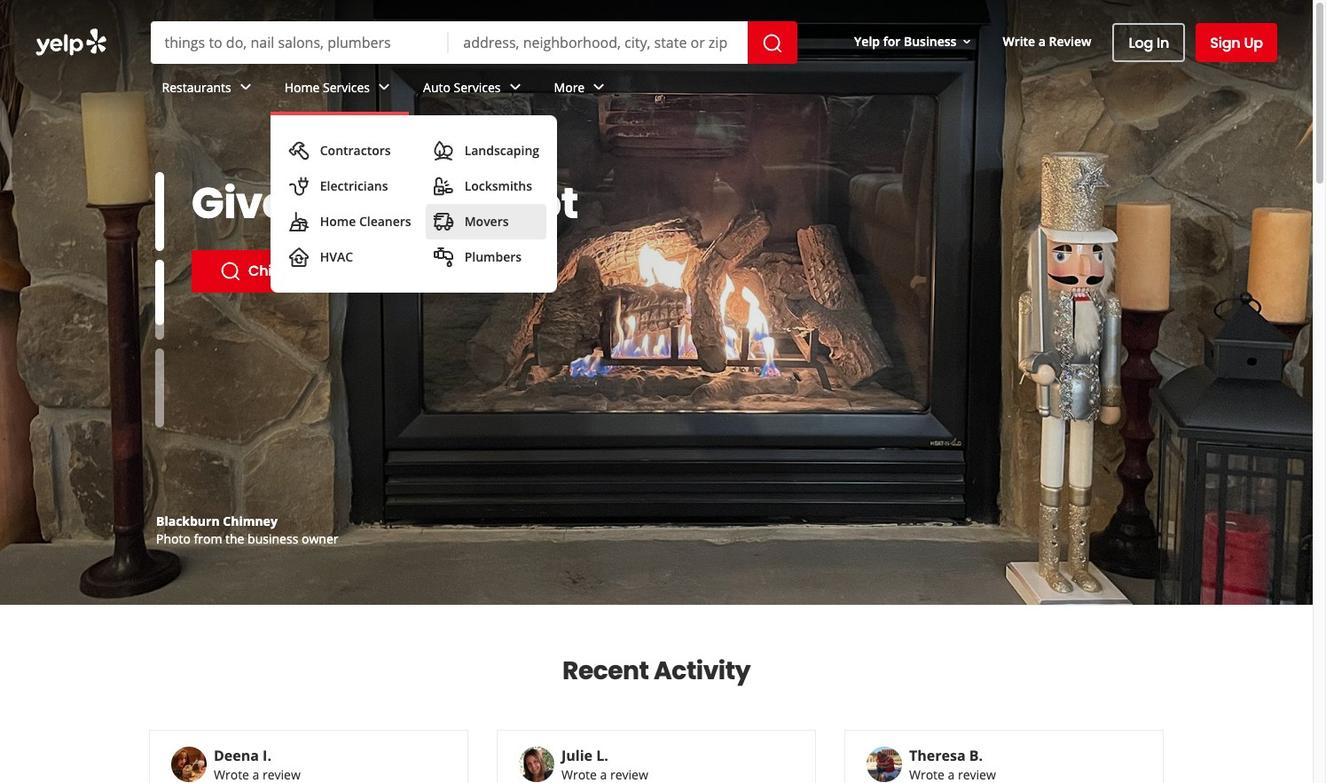 Task type: describe. For each thing, give the bounding box(es) containing it.
home for home cleaners
[[320, 213, 356, 230]]

owner
[[302, 530, 338, 547]]

restaurants
[[162, 79, 231, 95]]

photo of julie l. image
[[519, 747, 554, 782]]

24 heating cooling v2 image
[[288, 247, 309, 268]]

deena
[[214, 746, 259, 766]]

blackburn chimney photo from the business owner
[[156, 513, 338, 547]]

log in
[[1129, 32, 1169, 53]]

more link
[[540, 64, 624, 115]]

landscaping
[[464, 142, 539, 159]]

the inside blackburn chimney photo from the business owner
[[225, 530, 244, 547]]

24 moving v2 image
[[433, 211, 454, 232]]

Find text field
[[165, 33, 435, 52]]

24 chevron down v2 image for home services
[[373, 77, 395, 98]]

24 chevron down v2 image for more
[[588, 77, 610, 98]]

none search field containing log in
[[0, 0, 1313, 293]]

services for auto services
[[454, 79, 501, 95]]

24 contractor v2 image
[[288, 140, 309, 161]]

give soot the boot
[[192, 174, 578, 233]]

activity
[[654, 654, 750, 688]]

restaurants link
[[148, 64, 270, 115]]

sweep
[[316, 261, 361, 281]]

business categories element
[[148, 64, 1277, 293]]

hvac
[[320, 248, 353, 265]]

from
[[194, 530, 222, 547]]

search image
[[762, 32, 783, 54]]

services for home services
[[323, 79, 370, 95]]

2 select slide image from the top
[[155, 247, 164, 326]]

auto services
[[423, 79, 501, 95]]

locksmiths
[[464, 177, 532, 194]]

yelp for business
[[854, 32, 957, 49]]

none search field inside search field
[[150, 21, 801, 64]]

contractors link
[[281, 133, 418, 169]]

electricians link
[[281, 169, 418, 204]]

sign
[[1210, 32, 1241, 53]]

home services link
[[270, 64, 409, 115]]

business
[[904, 32, 957, 49]]

24 search v2 image
[[220, 261, 241, 282]]

chimney inside blackburn chimney photo from the business owner
[[223, 513, 278, 530]]

auto
[[423, 79, 451, 95]]

1 select slide image from the top
[[155, 172, 164, 251]]

home for home services
[[285, 79, 320, 95]]

hvac link
[[281, 239, 418, 275]]

24 electrician v2 image
[[288, 176, 309, 197]]

explore recent activity section section
[[135, 606, 1178, 783]]

business
[[248, 530, 298, 547]]

write
[[1003, 32, 1035, 49]]

deena i.
[[214, 746, 271, 766]]

plumbers
[[464, 248, 522, 265]]

julie l. link
[[561, 746, 608, 766]]

b.
[[969, 746, 983, 766]]

soot
[[297, 174, 391, 233]]

electricians
[[320, 177, 388, 194]]

0 vertical spatial chimney
[[248, 261, 312, 281]]

yelp for business button
[[847, 25, 981, 57]]

i.
[[263, 746, 271, 766]]

more
[[554, 79, 585, 95]]

contractors
[[320, 142, 391, 159]]

none field find
[[165, 33, 435, 52]]

blackburn chimney link
[[156, 513, 278, 530]]

auto services link
[[409, 64, 540, 115]]

movers link
[[425, 204, 547, 239]]

review
[[1049, 32, 1091, 49]]

16 chevron down v2 image
[[960, 34, 974, 49]]



Task type: locate. For each thing, give the bounding box(es) containing it.
0 vertical spatial the
[[399, 174, 470, 233]]

services right auto
[[454, 79, 501, 95]]

2 24 chevron down v2 image from the left
[[588, 77, 610, 98]]

1 24 chevron down v2 image from the left
[[373, 77, 395, 98]]

deena i. link
[[214, 746, 271, 766]]

home cleaners link
[[281, 204, 418, 239]]

24 chevron down v2 image left auto
[[373, 77, 395, 98]]

menu containing contractors
[[270, 115, 557, 293]]

24 landscaping v2 image
[[433, 140, 454, 161]]

write a review link
[[996, 25, 1099, 57]]

give
[[192, 174, 288, 233]]

select slide image
[[155, 172, 164, 251], [155, 247, 164, 326]]

1 vertical spatial the
[[225, 530, 244, 547]]

julie
[[561, 746, 593, 766]]

locksmiths link
[[425, 169, 547, 204]]

l.
[[596, 746, 608, 766]]

1 horizontal spatial 24 chevron down v2 image
[[504, 77, 526, 98]]

chimney right 24 search v2 image
[[248, 261, 312, 281]]

menu inside business categories element
[[270, 115, 557, 293]]

menu
[[270, 115, 557, 293]]

julie l.
[[561, 746, 608, 766]]

0 horizontal spatial 24 chevron down v2 image
[[373, 77, 395, 98]]

1 horizontal spatial the
[[399, 174, 470, 233]]

24 chevron down v2 image
[[235, 77, 256, 98], [588, 77, 610, 98]]

24 chevron down v2 image right restaurants at the top left of the page
[[235, 77, 256, 98]]

home up hvac
[[320, 213, 356, 230]]

theresa b.
[[909, 746, 983, 766]]

select slide image left give
[[155, 172, 164, 251]]

1 horizontal spatial none field
[[463, 33, 734, 52]]

landscaping link
[[425, 133, 547, 169]]

recent
[[562, 654, 649, 688]]

None field
[[165, 33, 435, 52], [463, 33, 734, 52]]

log
[[1129, 32, 1153, 53]]

chimney sweep link
[[192, 250, 389, 293]]

24 chevron down v2 image inside auto services link
[[504, 77, 526, 98]]

0 horizontal spatial the
[[225, 530, 244, 547]]

24 chevron down v2 image right 'more'
[[588, 77, 610, 98]]

sign up button
[[1196, 23, 1277, 62]]

2 24 chevron down v2 image from the left
[[504, 77, 526, 98]]

2 none field from the left
[[463, 33, 734, 52]]

none field up 'more' "link"
[[463, 33, 734, 52]]

theresa b. link
[[909, 746, 983, 766]]

boot
[[479, 174, 578, 233]]

24 chevron down v2 image inside 'more' "link"
[[588, 77, 610, 98]]

up
[[1244, 32, 1263, 53]]

2 services from the left
[[454, 79, 501, 95]]

24 plumbers v2 image
[[433, 247, 454, 268]]

1 24 chevron down v2 image from the left
[[235, 77, 256, 98]]

home cleaners
[[320, 213, 411, 230]]

home services
[[285, 79, 370, 95]]

recent activity
[[562, 654, 750, 688]]

the down the blackburn chimney link
[[225, 530, 244, 547]]

movers
[[464, 213, 509, 230]]

24 chevron down v2 image inside "restaurants" link
[[235, 77, 256, 98]]

explore banner section banner
[[0, 0, 1313, 605]]

None search field
[[150, 21, 801, 64]]

24 locksmith v2 image
[[433, 176, 454, 197]]

photo
[[156, 530, 191, 547]]

services up contractors link
[[323, 79, 370, 95]]

home down find text box
[[285, 79, 320, 95]]

24 home cleaning v2 image
[[288, 211, 309, 232]]

yelp
[[854, 32, 880, 49]]

1 vertical spatial home
[[320, 213, 356, 230]]

1 horizontal spatial 24 chevron down v2 image
[[588, 77, 610, 98]]

24 chevron down v2 image
[[373, 77, 395, 98], [504, 77, 526, 98]]

the
[[399, 174, 470, 233], [225, 530, 244, 547]]

0 horizontal spatial 24 chevron down v2 image
[[235, 77, 256, 98]]

in
[[1157, 32, 1169, 53]]

photo of theresa b. image
[[867, 747, 902, 782]]

sign up
[[1210, 32, 1263, 53]]

the down 24 landscaping v2 icon
[[399, 174, 470, 233]]

0 vertical spatial home
[[285, 79, 320, 95]]

1 vertical spatial chimney
[[223, 513, 278, 530]]

none field near
[[463, 33, 734, 52]]

select slide image left 24 search v2 image
[[155, 247, 164, 326]]

write a review
[[1003, 32, 1091, 49]]

chimney sweep
[[248, 261, 361, 281]]

log in button
[[1113, 23, 1185, 62]]

theresa
[[909, 746, 966, 766]]

24 chevron down v2 image inside home services link
[[373, 77, 395, 98]]

services
[[323, 79, 370, 95], [454, 79, 501, 95]]

24 chevron down v2 image right the auto services
[[504, 77, 526, 98]]

a
[[1039, 32, 1046, 49]]

1 services from the left
[[323, 79, 370, 95]]

cleaners
[[359, 213, 411, 230]]

24 chevron down v2 image for restaurants
[[235, 77, 256, 98]]

home
[[285, 79, 320, 95], [320, 213, 356, 230]]

Near text field
[[463, 33, 734, 52]]

1 none field from the left
[[165, 33, 435, 52]]

photo of deena i. image
[[171, 747, 207, 782]]

blackburn
[[156, 513, 220, 530]]

0 horizontal spatial none field
[[165, 33, 435, 52]]

1 horizontal spatial services
[[454, 79, 501, 95]]

chimney up business
[[223, 513, 278, 530]]

chimney
[[248, 261, 312, 281], [223, 513, 278, 530]]

24 chevron down v2 image for auto services
[[504, 77, 526, 98]]

none field up home services
[[165, 33, 435, 52]]

for
[[883, 32, 901, 49]]

plumbers link
[[425, 239, 547, 275]]

0 horizontal spatial services
[[323, 79, 370, 95]]

None search field
[[0, 0, 1313, 293]]



Task type: vqa. For each thing, say whether or not it's contained in the screenshot.
DREAMS
no



